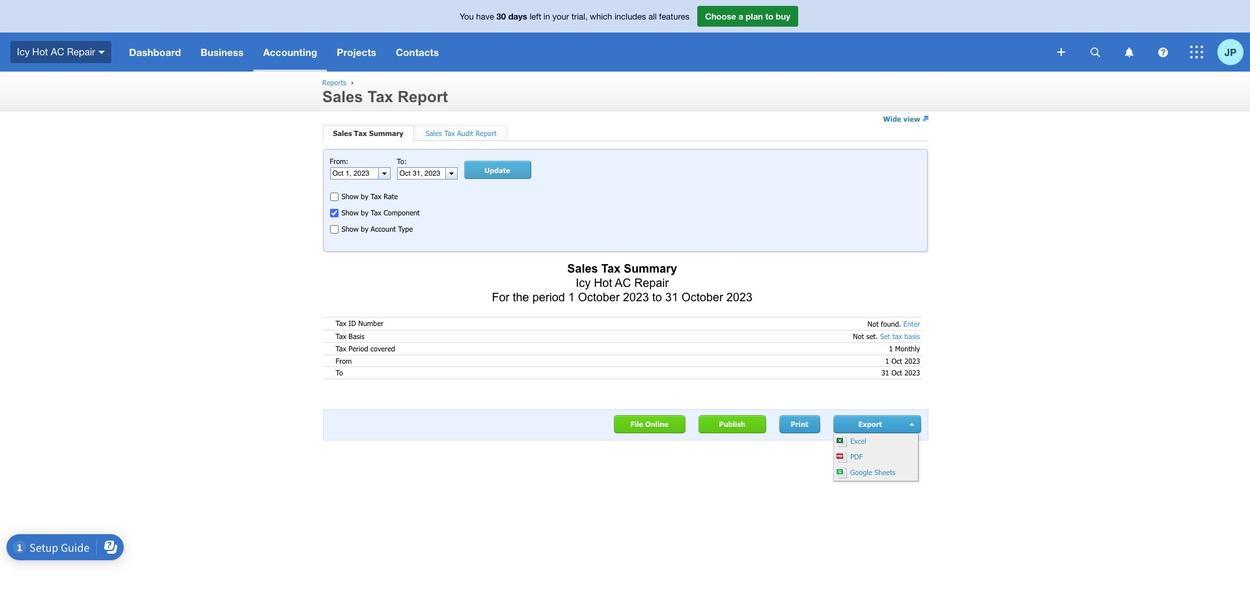 Task type: locate. For each thing, give the bounding box(es) containing it.
contacts button
[[386, 33, 449, 72]]

period
[[533, 291, 565, 304]]

google sheets link
[[834, 466, 918, 481]]

0 vertical spatial show
[[342, 192, 359, 201]]

buy
[[776, 11, 791, 21]]

0 horizontal spatial hot
[[32, 46, 48, 57]]

tax inside reports › sales tax report
[[368, 88, 393, 106]]

0 vertical spatial hot
[[32, 46, 48, 57]]

1 down not set. set tax basis
[[889, 345, 893, 353]]

0 horizontal spatial 31
[[666, 291, 679, 304]]

0 horizontal spatial to
[[653, 291, 662, 304]]

by
[[361, 192, 369, 201], [361, 209, 369, 217], [361, 225, 369, 233]]

icy
[[17, 46, 30, 57], [576, 277, 591, 290]]

october
[[578, 291, 620, 304], [682, 291, 724, 304]]

not
[[868, 320, 879, 328], [853, 332, 864, 341]]

oct up 31 oct 2023
[[892, 357, 903, 365]]

a
[[739, 11, 744, 21]]

1 horizontal spatial 31
[[882, 369, 890, 377]]

0 horizontal spatial summary
[[369, 129, 404, 138]]

sales inside reports › sales tax report
[[322, 88, 363, 106]]

jp
[[1225, 46, 1237, 58]]

0 vertical spatial icy
[[17, 46, 30, 57]]

1 vertical spatial to
[[653, 291, 662, 304]]

oct
[[892, 357, 903, 365], [892, 369, 903, 377]]

1 vertical spatial by
[[361, 209, 369, 217]]

set
[[881, 332, 891, 341]]

1 vertical spatial report
[[476, 129, 497, 138]]

0 vertical spatial 31
[[666, 291, 679, 304]]

report down contacts
[[398, 88, 448, 106]]

show by tax component
[[342, 209, 420, 217]]

Show by Account Type checkbox
[[330, 226, 338, 234]]

by down 'show by tax rate'
[[361, 209, 369, 217]]

0 vertical spatial 1
[[568, 291, 575, 304]]

1 vertical spatial not
[[853, 332, 864, 341]]

banner
[[0, 0, 1251, 72]]

1 horizontal spatial to
[[766, 11, 774, 21]]

0 vertical spatial by
[[361, 192, 369, 201]]

3 show from the top
[[342, 225, 359, 233]]

2 by from the top
[[361, 209, 369, 217]]

1 by from the top
[[361, 192, 369, 201]]

sales for sales tax summary
[[333, 129, 352, 138]]

Show by Tax Component checkbox
[[330, 209, 338, 218]]

1 vertical spatial icy
[[576, 277, 591, 290]]

report inside reports › sales tax report
[[398, 88, 448, 106]]

dashboard
[[129, 46, 181, 58]]

1 horizontal spatial hot
[[594, 277, 612, 290]]

tax
[[368, 88, 393, 106], [354, 129, 367, 138], [444, 129, 455, 138], [371, 192, 382, 201], [371, 209, 382, 217], [602, 262, 621, 275], [336, 319, 347, 328], [336, 332, 347, 341], [336, 345, 347, 353]]

2023
[[623, 291, 649, 304], [727, 291, 753, 304], [905, 357, 921, 365], [905, 369, 921, 377]]

0 vertical spatial summary
[[369, 129, 404, 138]]

1 vertical spatial hot
[[594, 277, 612, 290]]

1 monthly
[[889, 345, 921, 353]]

type
[[398, 225, 413, 233]]

not set. set tax basis
[[853, 332, 921, 341]]

30
[[497, 11, 506, 21]]

0 vertical spatial report
[[398, 88, 448, 106]]

1 horizontal spatial summary
[[624, 262, 678, 275]]

show right show by account type option
[[342, 225, 359, 233]]

rate
[[384, 192, 398, 201]]

choose a plan to buy
[[705, 11, 791, 21]]

summary
[[369, 129, 404, 138], [624, 262, 678, 275]]

1
[[568, 291, 575, 304], [889, 345, 893, 353], [886, 357, 890, 365]]

repair inside sales tax summary icy hot ac repair for the period 1 october 2023 to 31 october 2023
[[635, 277, 669, 290]]

0 horizontal spatial not
[[853, 332, 864, 341]]

plan
[[746, 11, 763, 21]]

you have 30 days left in your trial, which includes all features
[[460, 11, 690, 21]]

2 show from the top
[[342, 209, 359, 217]]

0 vertical spatial repair
[[67, 46, 95, 57]]

sales tax audit report link
[[426, 129, 497, 138]]

2 vertical spatial by
[[361, 225, 369, 233]]

0 horizontal spatial october
[[578, 291, 620, 304]]

google sheets
[[848, 468, 896, 477]]

2 vertical spatial show
[[342, 225, 359, 233]]

1 up 31 oct 2023
[[886, 357, 890, 365]]

2 october from the left
[[682, 291, 724, 304]]

sales inside sales tax summary icy hot ac repair for the period 1 october 2023 to 31 october 2023
[[568, 262, 598, 275]]

0 horizontal spatial repair
[[67, 46, 95, 57]]

show right "show by tax rate" checkbox
[[342, 192, 359, 201]]

covered
[[371, 345, 395, 353]]

left
[[530, 12, 542, 21]]

show for show by tax rate
[[342, 192, 359, 201]]

None text field
[[331, 168, 378, 179], [398, 168, 445, 179], [331, 168, 378, 179], [398, 168, 445, 179]]

component
[[384, 209, 420, 217]]

2 oct from the top
[[892, 369, 903, 377]]

accounting
[[263, 46, 317, 58]]

excel link
[[834, 435, 918, 450]]

period
[[349, 345, 368, 353]]

1 for 1 oct 2023
[[886, 357, 890, 365]]

features
[[659, 12, 690, 21]]

update
[[485, 166, 511, 175]]

1 vertical spatial show
[[342, 209, 359, 217]]

1 horizontal spatial not
[[868, 320, 879, 328]]

report right audit on the top
[[476, 129, 497, 138]]

report
[[398, 88, 448, 106], [476, 129, 497, 138]]

1 horizontal spatial ac
[[615, 277, 631, 290]]

to
[[336, 369, 343, 377]]

svg image inside icy hot ac repair popup button
[[99, 51, 105, 54]]

reports › sales tax report
[[322, 78, 448, 106]]

enter link
[[904, 320, 921, 328]]

1 horizontal spatial october
[[682, 291, 724, 304]]

2 vertical spatial 1
[[886, 357, 890, 365]]

monthly
[[896, 345, 921, 353]]

1 show from the top
[[342, 192, 359, 201]]

0 vertical spatial ac
[[51, 46, 64, 57]]

id
[[349, 319, 356, 328]]

3 by from the top
[[361, 225, 369, 233]]

summary for sales tax summary
[[369, 129, 404, 138]]

print
[[791, 420, 809, 429]]

set tax basis link
[[881, 332, 921, 341]]

1 right period at the left of page
[[568, 291, 575, 304]]

1 oct from the top
[[892, 357, 903, 365]]

1 inside sales tax summary icy hot ac repair for the period 1 october 2023 to 31 october 2023
[[568, 291, 575, 304]]

not up "set." on the right bottom of page
[[868, 320, 879, 328]]

0 horizontal spatial ac
[[51, 46, 64, 57]]

projects
[[337, 46, 377, 58]]

sales for sales tax audit report
[[426, 129, 442, 138]]

hot
[[32, 46, 48, 57], [594, 277, 612, 290]]

1 vertical spatial 1
[[889, 345, 893, 353]]

which
[[590, 12, 613, 21]]

not for not found. enter
[[868, 320, 879, 328]]

summary for sales tax summary icy hot ac repair for the period 1 october 2023 to 31 october 2023
[[624, 262, 678, 275]]

0 vertical spatial oct
[[892, 357, 903, 365]]

1 horizontal spatial report
[[476, 129, 497, 138]]

svg image
[[1191, 46, 1204, 59], [1091, 47, 1101, 57], [1125, 47, 1134, 57], [1159, 47, 1168, 57]]

not left "set." on the right bottom of page
[[853, 332, 864, 341]]

0 horizontal spatial svg image
[[99, 51, 105, 54]]

to:
[[397, 157, 407, 165]]

1 horizontal spatial repair
[[635, 277, 669, 290]]

oct down 1 oct 2023
[[892, 369, 903, 377]]

business
[[201, 46, 244, 58]]

sales
[[322, 88, 363, 106], [333, 129, 352, 138], [426, 129, 442, 138], [568, 262, 598, 275]]

export
[[859, 420, 883, 429]]

to
[[766, 11, 774, 21], [653, 291, 662, 304]]

1 vertical spatial ac
[[615, 277, 631, 290]]

Show by Tax Rate checkbox
[[330, 193, 338, 201]]

1 vertical spatial oct
[[892, 369, 903, 377]]

1 horizontal spatial icy
[[576, 277, 591, 290]]

31
[[666, 291, 679, 304], [882, 369, 890, 377]]

1 oct 2023
[[886, 357, 921, 365]]

0 vertical spatial not
[[868, 320, 879, 328]]

show
[[342, 192, 359, 201], [342, 209, 359, 217], [342, 225, 359, 233]]

by left account
[[361, 225, 369, 233]]

1 vertical spatial summary
[[624, 262, 678, 275]]

ac inside popup button
[[51, 46, 64, 57]]

hot inside sales tax summary icy hot ac repair for the period 1 october 2023 to 31 october 2023
[[594, 277, 612, 290]]

jp button
[[1218, 33, 1251, 72]]

0 horizontal spatial icy
[[17, 46, 30, 57]]

by up 'show by tax component'
[[361, 192, 369, 201]]

publish
[[719, 420, 746, 429]]

show right 'show by tax component' checkbox
[[342, 209, 359, 217]]

0 horizontal spatial report
[[398, 88, 448, 106]]

1 vertical spatial repair
[[635, 277, 669, 290]]

basis
[[905, 332, 921, 341]]

svg image
[[1058, 48, 1066, 56], [99, 51, 105, 54]]

summary inside sales tax summary icy hot ac repair for the period 1 october 2023 to 31 october 2023
[[624, 262, 678, 275]]

not for not set. set tax basis
[[853, 332, 864, 341]]

navigation
[[119, 33, 1049, 72]]

to inside sales tax summary icy hot ac repair for the period 1 october 2023 to 31 october 2023
[[653, 291, 662, 304]]



Task type: describe. For each thing, give the bounding box(es) containing it.
navigation containing dashboard
[[119, 33, 1049, 72]]

›
[[351, 78, 354, 87]]

icy hot ac repair button
[[0, 33, 119, 72]]

not found. enter
[[868, 320, 921, 328]]

show for show by tax component
[[342, 209, 359, 217]]

sales for sales tax summary icy hot ac repair for the period 1 october 2023 to 31 october 2023
[[568, 262, 598, 275]]

includes
[[615, 12, 646, 21]]

show for show by account type
[[342, 225, 359, 233]]

you
[[460, 12, 474, 21]]

oct for 1
[[892, 357, 903, 365]]

31 oct 2023
[[882, 369, 921, 377]]

sales tax summary link
[[333, 129, 404, 138]]

enter
[[904, 320, 921, 328]]

export options... image
[[910, 424, 916, 426]]

excel
[[848, 437, 867, 446]]

online
[[646, 420, 669, 429]]

banner containing jp
[[0, 0, 1251, 72]]

have
[[476, 12, 494, 21]]

days
[[509, 11, 528, 21]]

sales tax audit report
[[426, 129, 497, 138]]

business button
[[191, 33, 254, 72]]

projects button
[[327, 33, 386, 72]]

found.
[[881, 320, 902, 328]]

tax inside sales tax summary icy hot ac repair for the period 1 october 2023 to 31 october 2023
[[602, 262, 621, 275]]

icy inside sales tax summary icy hot ac repair for the period 1 october 2023 to 31 october 2023
[[576, 277, 591, 290]]

oct for 31
[[892, 369, 903, 377]]

by for show by account type
[[361, 225, 369, 233]]

ac inside sales tax summary icy hot ac repair for the period 1 october 2023 to 31 october 2023
[[615, 277, 631, 290]]

hot inside popup button
[[32, 46, 48, 57]]

account
[[371, 225, 396, 233]]

accounting button
[[254, 33, 327, 72]]

by for show by tax component
[[361, 209, 369, 217]]

tax id number
[[336, 319, 384, 328]]

sales tax summary icy hot ac repair for the period 1 october 2023 to 31 october 2023
[[492, 262, 753, 304]]

publish button
[[699, 416, 766, 434]]

from
[[336, 357, 352, 365]]

sales tax summary
[[333, 129, 404, 138]]

tax basis
[[336, 332, 365, 341]]

update link
[[464, 161, 531, 179]]

0 vertical spatial to
[[766, 11, 774, 21]]

google
[[851, 468, 873, 477]]

choose
[[705, 11, 737, 21]]

sheets
[[875, 468, 896, 477]]

reports link
[[322, 78, 347, 87]]

31 inside sales tax summary icy hot ac repair for the period 1 october 2023 to 31 october 2023
[[666, 291, 679, 304]]

1 for 1 monthly
[[889, 345, 893, 353]]

1 horizontal spatial svg image
[[1058, 48, 1066, 56]]

file online link
[[614, 416, 686, 434]]

icy hot ac repair
[[17, 46, 95, 57]]

the
[[513, 291, 529, 304]]

audit
[[457, 129, 474, 138]]

pdf
[[848, 453, 863, 461]]

all
[[649, 12, 657, 21]]

basis
[[349, 332, 365, 341]]

print link
[[779, 416, 820, 434]]

icy inside popup button
[[17, 46, 30, 57]]

for
[[492, 291, 510, 304]]

1 vertical spatial 31
[[882, 369, 890, 377]]

show by account type
[[342, 225, 413, 233]]

file
[[631, 420, 644, 429]]

in
[[544, 12, 550, 21]]

dashboard link
[[119, 33, 191, 72]]

from:
[[330, 157, 349, 165]]

set.
[[867, 332, 878, 341]]

tax
[[893, 332, 903, 341]]

your
[[553, 12, 569, 21]]

reports
[[322, 78, 347, 87]]

trial,
[[572, 12, 588, 21]]

contacts
[[396, 46, 439, 58]]

pdf link
[[834, 450, 918, 466]]

number
[[359, 319, 384, 328]]

1 october from the left
[[578, 291, 620, 304]]

tax period covered
[[336, 345, 395, 353]]

show by tax rate
[[342, 192, 398, 201]]

repair inside popup button
[[67, 46, 95, 57]]

by for show by tax rate
[[361, 192, 369, 201]]

file online
[[631, 420, 669, 429]]



Task type: vqa. For each thing, say whether or not it's contained in the screenshot.
Bayside
no



